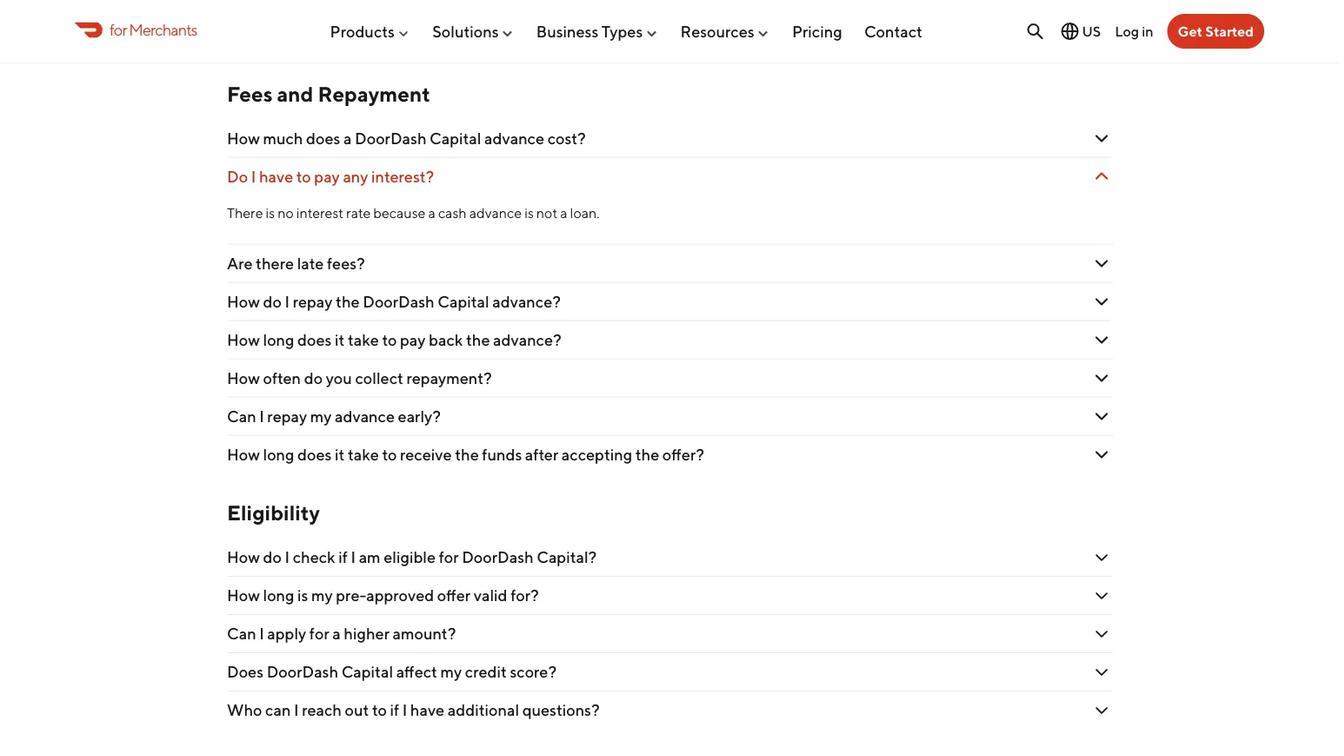 Task type: describe. For each thing, give the bounding box(es) containing it.
eligible
[[384, 549, 436, 568]]

1 horizontal spatial for
[[309, 625, 329, 644]]

chevron down image for capital
[[1091, 292, 1112, 313]]

log in link
[[1115, 23, 1154, 39]]

products
[[330, 22, 395, 41]]

parafin?
[[284, 26, 343, 45]]

no
[[278, 205, 294, 221]]

reach
[[302, 702, 342, 721]]

who can i reach out to if i have additional questions?
[[227, 702, 600, 721]]

how for how long is my pre-approved offer valid for?
[[227, 587, 260, 606]]

doordash up how long does it take to pay back the advance?
[[363, 293, 435, 311]]

my for advance
[[310, 408, 332, 426]]

amount?
[[393, 625, 456, 644]]

solutions
[[432, 22, 499, 41]]

long for how long does it take to receive the funds after accepting the offer?
[[263, 446, 294, 465]]

what
[[227, 26, 267, 45]]

a right not
[[560, 205, 567, 221]]

do
[[227, 168, 248, 186]]

how for how long does it take to pay back the advance?
[[227, 331, 260, 350]]

receive
[[400, 446, 452, 465]]

how long is my pre-approved offer valid for?
[[227, 587, 539, 606]]

5 chevron down image from the top
[[1091, 407, 1112, 428]]

types
[[602, 22, 643, 41]]

affect
[[396, 664, 437, 682]]

chevron down image for receive
[[1091, 445, 1112, 466]]

get
[[1178, 23, 1203, 40]]

how often do you collect repayment?
[[227, 369, 495, 388]]

is down check
[[298, 587, 308, 606]]

after
[[525, 446, 559, 465]]

doordash up valid
[[462, 549, 534, 568]]

collect
[[355, 369, 403, 388]]

in
[[1142, 23, 1154, 39]]

there
[[256, 254, 294, 273]]

to up interest
[[296, 168, 311, 186]]

how for how much does a doordash capital advance cost?
[[227, 129, 260, 148]]

how long does it take to pay back the advance?
[[227, 331, 562, 350]]

a left cash
[[428, 205, 436, 221]]

accepting
[[562, 446, 632, 465]]

business
[[536, 22, 599, 41]]

0 vertical spatial advance?
[[492, 293, 561, 311]]

can for can i repay my advance early?
[[227, 408, 256, 426]]

us
[[1082, 23, 1101, 40]]

how do i check if i am eligible for doordash capital?
[[227, 549, 597, 568]]

business types
[[536, 22, 643, 41]]

resources
[[681, 22, 755, 41]]

i right do
[[251, 168, 256, 186]]

score?
[[510, 664, 557, 682]]

how much does a doordash capital advance cost?
[[227, 129, 586, 148]]

chevron down image for offer
[[1091, 586, 1112, 607]]

my for pre-
[[311, 587, 333, 606]]

take for pay
[[348, 331, 379, 350]]

how long does it take to receive the funds after accepting the offer?
[[227, 446, 704, 465]]

for?
[[511, 587, 539, 606]]

chevron down image for advance
[[1091, 128, 1112, 149]]

a left higher
[[332, 625, 341, 644]]

who
[[227, 702, 262, 721]]

it for pay
[[335, 331, 345, 350]]

cost?
[[548, 129, 586, 148]]

fees
[[227, 82, 273, 107]]

offer
[[437, 587, 471, 606]]

check
[[293, 549, 335, 568]]

do for repay
[[263, 293, 282, 311]]

contact
[[864, 22, 923, 41]]

resources link
[[681, 15, 770, 48]]

products link
[[330, 15, 410, 48]]

for merchants
[[110, 20, 197, 39]]

1 vertical spatial have
[[410, 702, 445, 721]]

because
[[373, 205, 426, 221]]

it for receive
[[335, 446, 345, 465]]

back
[[429, 331, 463, 350]]

you
[[326, 369, 352, 388]]

merchants
[[129, 20, 197, 39]]

can i apply for a higher amount?
[[227, 625, 459, 644]]

chevron down image for score?
[[1091, 663, 1112, 684]]

i left am
[[351, 549, 356, 568]]

early?
[[398, 408, 441, 426]]

not
[[536, 205, 558, 221]]

funds
[[482, 446, 522, 465]]

chevron down image for pay
[[1091, 330, 1112, 351]]

1 vertical spatial repay
[[267, 408, 307, 426]]

2 vertical spatial capital
[[341, 664, 393, 682]]

what is parafin?
[[227, 26, 343, 45]]

are there late fees?
[[227, 254, 368, 273]]

get started button
[[1168, 14, 1264, 49]]

started
[[1206, 23, 1254, 40]]

repayment
[[318, 82, 430, 107]]

does
[[227, 664, 264, 682]]

there
[[227, 205, 263, 221]]

questions?
[[522, 702, 600, 721]]

1 vertical spatial advance
[[469, 205, 522, 221]]

1 chevron down image from the top
[[1091, 254, 1112, 274]]

globe line image
[[1060, 21, 1081, 42]]

0 vertical spatial pay
[[314, 168, 340, 186]]

0 vertical spatial capital
[[430, 129, 481, 148]]

how do i repay the doordash capital advance?
[[227, 293, 561, 311]]

i down the does doordash capital affect my credit score?
[[402, 702, 407, 721]]

does for how long does it take to pay back the advance?
[[298, 331, 332, 350]]

apply
[[267, 625, 306, 644]]

pricing link
[[792, 15, 842, 48]]

doordash down apply at the left of page
[[267, 664, 338, 682]]



Task type: locate. For each thing, give the bounding box(es) containing it.
doordash up interest?
[[355, 129, 427, 148]]

0 vertical spatial advance
[[484, 129, 544, 148]]

0 vertical spatial do
[[263, 293, 282, 311]]

repay down late
[[293, 293, 333, 311]]

2 vertical spatial does
[[298, 446, 332, 465]]

there is no interest rate because a cash advance is not a loan.
[[227, 205, 602, 221]]

for right apply at the left of page
[[309, 625, 329, 644]]

valid
[[474, 587, 508, 606]]

1 vertical spatial my
[[311, 587, 333, 606]]

repayment?
[[407, 369, 492, 388]]

long for how long does it take to pay back the advance?
[[263, 331, 294, 350]]

log
[[1115, 23, 1139, 39]]

i down are there late fees?
[[285, 293, 290, 311]]

have
[[259, 168, 293, 186], [410, 702, 445, 721]]

any
[[343, 168, 368, 186]]

2 vertical spatial do
[[263, 549, 282, 568]]

am
[[359, 549, 381, 568]]

to left the receive
[[382, 446, 397, 465]]

pay
[[314, 168, 340, 186], [400, 331, 426, 350]]

it
[[335, 331, 345, 350], [335, 446, 345, 465]]

0 vertical spatial long
[[263, 331, 294, 350]]

4 how from the top
[[227, 369, 260, 388]]

is right what
[[270, 26, 281, 45]]

can i repay my advance early?
[[227, 408, 441, 426]]

3 long from the top
[[263, 587, 294, 606]]

1 vertical spatial capital
[[438, 293, 489, 311]]

does up the do i have to pay any interest?
[[306, 129, 340, 148]]

to for pay
[[382, 331, 397, 350]]

long for how long is my pre-approved offer valid for?
[[263, 587, 294, 606]]

my down you
[[310, 408, 332, 426]]

1 vertical spatial can
[[227, 625, 256, 644]]

pricing
[[792, 22, 842, 41]]

loan.
[[570, 205, 600, 221]]

1 it from the top
[[335, 331, 345, 350]]

for merchants link
[[75, 18, 197, 42]]

6 how from the top
[[227, 549, 260, 568]]

2 vertical spatial long
[[263, 587, 294, 606]]

can
[[265, 702, 291, 721]]

1 vertical spatial do
[[304, 369, 323, 388]]

can for can i apply for a higher amount?
[[227, 625, 256, 644]]

do i have to pay any interest?
[[227, 168, 434, 186]]

to for if
[[372, 702, 387, 721]]

the down fees? on the left of page
[[336, 293, 360, 311]]

1 vertical spatial take
[[348, 446, 379, 465]]

does up you
[[298, 331, 332, 350]]

is
[[270, 26, 281, 45], [266, 205, 275, 221], [525, 205, 534, 221], [298, 587, 308, 606]]

the left funds
[[455, 446, 479, 465]]

1 chevron down image from the top
[[1091, 25, 1112, 46]]

1 horizontal spatial if
[[390, 702, 399, 721]]

have down affect
[[410, 702, 445, 721]]

to
[[296, 168, 311, 186], [382, 331, 397, 350], [382, 446, 397, 465], [372, 702, 387, 721]]

1 horizontal spatial have
[[410, 702, 445, 721]]

capital down higher
[[341, 664, 393, 682]]

rate
[[346, 205, 371, 221]]

5 chevron down image from the top
[[1091, 663, 1112, 684]]

0 vertical spatial repay
[[293, 293, 333, 311]]

1 vertical spatial pay
[[400, 331, 426, 350]]

1 vertical spatial does
[[298, 331, 332, 350]]

1 vertical spatial for
[[439, 549, 459, 568]]

0 vertical spatial can
[[227, 408, 256, 426]]

does for how long does it take to receive the funds after accepting the offer?
[[298, 446, 332, 465]]

to right out
[[372, 702, 387, 721]]

get started
[[1178, 23, 1254, 40]]

0 horizontal spatial for
[[110, 20, 127, 39]]

chevron down image
[[1091, 25, 1112, 46], [1091, 128, 1112, 149], [1091, 167, 1112, 188], [1091, 330, 1112, 351], [1091, 407, 1112, 428], [1091, 445, 1112, 466], [1091, 548, 1112, 569], [1091, 586, 1112, 607]]

i right can
[[294, 702, 299, 721]]

if right out
[[390, 702, 399, 721]]

2 can from the top
[[227, 625, 256, 644]]

2 vertical spatial my
[[441, 664, 462, 682]]

pay left back
[[400, 331, 426, 350]]

offer?
[[663, 446, 704, 465]]

2 chevron down image from the top
[[1091, 128, 1112, 149]]

take down can i repay my advance early?
[[348, 446, 379, 465]]

i left apply at the left of page
[[259, 625, 264, 644]]

how for how do i check if i am eligible for doordash capital?
[[227, 549, 260, 568]]

2 horizontal spatial for
[[439, 549, 459, 568]]

how
[[227, 129, 260, 148], [227, 293, 260, 311], [227, 331, 260, 350], [227, 369, 260, 388], [227, 446, 260, 465], [227, 549, 260, 568], [227, 587, 260, 606]]

my
[[310, 408, 332, 426], [311, 587, 333, 606], [441, 664, 462, 682]]

log in
[[1115, 23, 1154, 39]]

do left check
[[263, 549, 282, 568]]

2 chevron down image from the top
[[1091, 292, 1112, 313]]

4 chevron down image from the top
[[1091, 330, 1112, 351]]

0 vertical spatial have
[[259, 168, 293, 186]]

0 vertical spatial my
[[310, 408, 332, 426]]

advance left cost?
[[484, 129, 544, 148]]

to down how do i repay the doordash capital advance?
[[382, 331, 397, 350]]

1 how from the top
[[227, 129, 260, 148]]

late
[[297, 254, 324, 273]]

capital
[[430, 129, 481, 148], [438, 293, 489, 311], [341, 664, 393, 682]]

0 vertical spatial for
[[110, 20, 127, 39]]

i left check
[[285, 549, 290, 568]]

0 vertical spatial does
[[306, 129, 340, 148]]

2 vertical spatial advance
[[335, 408, 395, 426]]

fees and repayment
[[227, 82, 430, 107]]

interest
[[296, 205, 344, 221]]

i
[[251, 168, 256, 186], [285, 293, 290, 311], [259, 408, 264, 426], [285, 549, 290, 568], [351, 549, 356, 568], [259, 625, 264, 644], [294, 702, 299, 721], [402, 702, 407, 721]]

do down there
[[263, 293, 282, 311]]

does down can i repay my advance early?
[[298, 446, 332, 465]]

solutions link
[[432, 15, 514, 48]]

chevron down image for amount?
[[1091, 625, 1112, 645]]

for left merchants
[[110, 20, 127, 39]]

pre-
[[336, 587, 366, 606]]

7 chevron down image from the top
[[1091, 548, 1112, 569]]

do left you
[[304, 369, 323, 388]]

much
[[263, 129, 303, 148]]

chevron down image
[[1091, 254, 1112, 274], [1091, 292, 1112, 313], [1091, 368, 1112, 389], [1091, 625, 1112, 645], [1091, 663, 1112, 684], [1091, 701, 1112, 722]]

long up eligibility
[[263, 446, 294, 465]]

business types link
[[536, 15, 659, 48]]

interest?
[[371, 168, 434, 186]]

how for how do i repay the doordash capital advance?
[[227, 293, 260, 311]]

is left not
[[525, 205, 534, 221]]

repay down the often
[[267, 408, 307, 426]]

cash
[[438, 205, 467, 221]]

0 vertical spatial it
[[335, 331, 345, 350]]

do for check
[[263, 549, 282, 568]]

0 horizontal spatial pay
[[314, 168, 340, 186]]

the
[[336, 293, 360, 311], [466, 331, 490, 350], [455, 446, 479, 465], [635, 446, 659, 465]]

additional
[[448, 702, 519, 721]]

advance right cash
[[469, 205, 522, 221]]

1 long from the top
[[263, 331, 294, 350]]

i down the often
[[259, 408, 264, 426]]

advance
[[484, 129, 544, 148], [469, 205, 522, 221], [335, 408, 395, 426]]

the left offer?
[[635, 446, 659, 465]]

0 vertical spatial if
[[339, 549, 348, 568]]

is left no
[[266, 205, 275, 221]]

3 chevron down image from the top
[[1091, 368, 1112, 389]]

out
[[345, 702, 369, 721]]

eligibility
[[227, 501, 320, 526]]

and
[[277, 82, 314, 107]]

8 chevron down image from the top
[[1091, 586, 1112, 607]]

6 chevron down image from the top
[[1091, 445, 1112, 466]]

advance?
[[492, 293, 561, 311], [493, 331, 562, 350]]

1 horizontal spatial pay
[[400, 331, 426, 350]]

0 horizontal spatial have
[[259, 168, 293, 186]]

take up how often do you collect repayment?
[[348, 331, 379, 350]]

1 can from the top
[[227, 408, 256, 426]]

for inside "link"
[[110, 20, 127, 39]]

my left pre-
[[311, 587, 333, 606]]

1 vertical spatial long
[[263, 446, 294, 465]]

it up you
[[335, 331, 345, 350]]

2 how from the top
[[227, 293, 260, 311]]

fees?
[[327, 254, 365, 273]]

long up apply at the left of page
[[263, 587, 294, 606]]

for
[[110, 20, 127, 39], [439, 549, 459, 568], [309, 625, 329, 644]]

5 how from the top
[[227, 446, 260, 465]]

how for how long does it take to receive the funds after accepting the offer?
[[227, 446, 260, 465]]

3 chevron down image from the top
[[1091, 167, 1112, 188]]

1 take from the top
[[348, 331, 379, 350]]

higher
[[344, 625, 390, 644]]

3 how from the top
[[227, 331, 260, 350]]

capital up interest?
[[430, 129, 481, 148]]

long up the often
[[263, 331, 294, 350]]

advance down how often do you collect repayment?
[[335, 408, 395, 426]]

approved
[[366, 587, 434, 606]]

1 vertical spatial if
[[390, 702, 399, 721]]

have up no
[[259, 168, 293, 186]]

capital?
[[537, 549, 597, 568]]

chevron down image for if
[[1091, 701, 1112, 722]]

0 horizontal spatial if
[[339, 549, 348, 568]]

4 chevron down image from the top
[[1091, 625, 1112, 645]]

7 how from the top
[[227, 587, 260, 606]]

2 long from the top
[[263, 446, 294, 465]]

1 vertical spatial advance?
[[493, 331, 562, 350]]

long
[[263, 331, 294, 350], [263, 446, 294, 465], [263, 587, 294, 606]]

capital up back
[[438, 293, 489, 311]]

to for receive
[[382, 446, 397, 465]]

chevron down image for interest?
[[1091, 167, 1112, 188]]

does doordash capital affect my credit score?
[[227, 664, 560, 682]]

take
[[348, 331, 379, 350], [348, 446, 379, 465]]

0 vertical spatial take
[[348, 331, 379, 350]]

2 vertical spatial for
[[309, 625, 329, 644]]

repay
[[293, 293, 333, 311], [267, 408, 307, 426]]

take for receive
[[348, 446, 379, 465]]

1 vertical spatial it
[[335, 446, 345, 465]]

6 chevron down image from the top
[[1091, 701, 1112, 722]]

credit
[[465, 664, 507, 682]]

does
[[306, 129, 340, 148], [298, 331, 332, 350], [298, 446, 332, 465]]

does for how much does a doordash capital advance cost?
[[306, 129, 340, 148]]

2 take from the top
[[348, 446, 379, 465]]

a up any
[[344, 129, 352, 148]]

2 it from the top
[[335, 446, 345, 465]]

the right back
[[466, 331, 490, 350]]

pay left any
[[314, 168, 340, 186]]

it down can i repay my advance early?
[[335, 446, 345, 465]]

if left am
[[339, 549, 348, 568]]

contact link
[[864, 15, 923, 48]]

how for how often do you collect repayment?
[[227, 369, 260, 388]]

if
[[339, 549, 348, 568], [390, 702, 399, 721]]

for up offer
[[439, 549, 459, 568]]

my right affect
[[441, 664, 462, 682]]

chevron down image for am
[[1091, 548, 1112, 569]]

are
[[227, 254, 253, 273]]

often
[[263, 369, 301, 388]]



Task type: vqa. For each thing, say whether or not it's contained in the screenshot.
Drive
no



